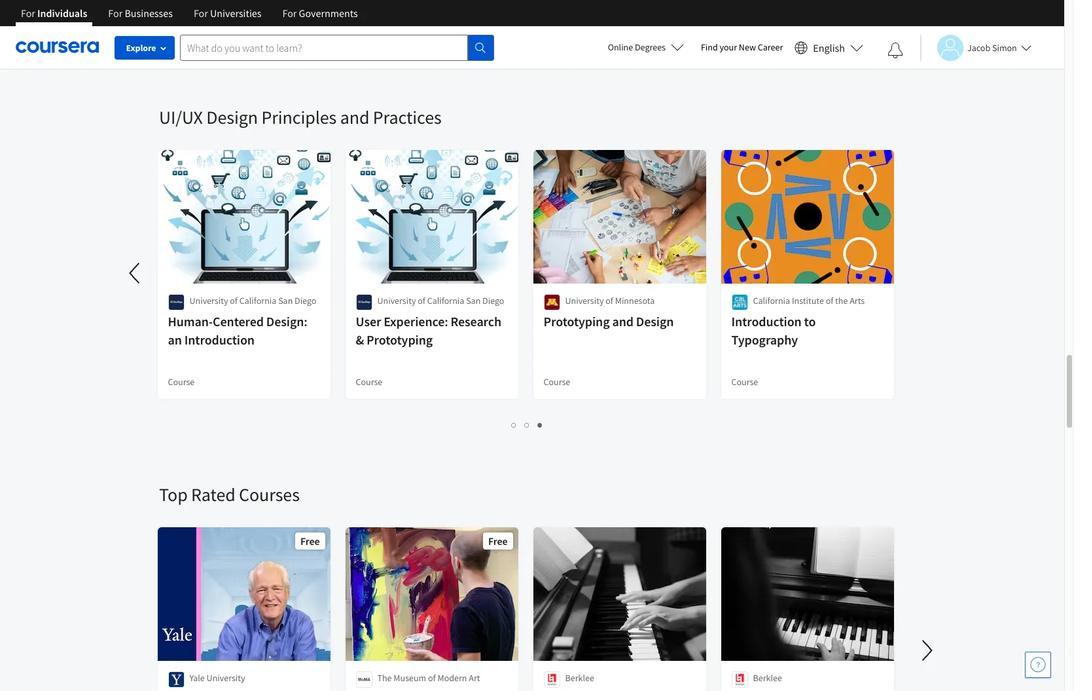 Task type: locate. For each thing, give the bounding box(es) containing it.
for for businesses
[[108, 7, 123, 20]]

user experience: research & prototyping
[[356, 313, 502, 348]]

course for introduction to typography
[[732, 376, 759, 388]]

institute
[[793, 295, 825, 307]]

2 san from the left
[[467, 295, 481, 307]]

None search field
[[180, 34, 495, 61]]

2 course from the left
[[356, 376, 383, 388]]

online degrees button
[[598, 33, 695, 62]]

0 vertical spatial design
[[207, 105, 258, 129]]

online
[[608, 41, 634, 53]]

of for experience:
[[418, 295, 426, 307]]

universities
[[210, 7, 262, 20]]

san up research
[[467, 295, 481, 307]]

explore
[[126, 42, 156, 54]]

&
[[356, 331, 365, 348]]

0 horizontal spatial san
[[279, 295, 293, 307]]

list containing 1
[[159, 417, 896, 432]]

1 for from the left
[[21, 7, 35, 20]]

introduction up typography on the right of page
[[732, 313, 803, 329]]

1 free from the left
[[301, 535, 320, 548]]

the museum of modern art image
[[356, 671, 373, 688]]

1 horizontal spatial free
[[489, 535, 508, 548]]

san up design:
[[279, 295, 293, 307]]

1 horizontal spatial design
[[637, 313, 675, 329]]

course down &
[[356, 376, 383, 388]]

san
[[279, 295, 293, 307], [467, 295, 481, 307]]

degrees
[[635, 41, 666, 53]]

diego up research
[[483, 295, 505, 307]]

university
[[190, 295, 229, 307], [378, 295, 417, 307], [566, 295, 605, 307], [207, 672, 246, 684]]

design down minnesota
[[637, 313, 675, 329]]

2 university of california san diego image from the left
[[356, 294, 373, 310]]

to
[[805, 313, 817, 329]]

simon
[[993, 42, 1018, 53]]

0 horizontal spatial free
[[301, 535, 320, 548]]

course up the 3 button
[[544, 376, 571, 388]]

1 horizontal spatial berklee image
[[732, 671, 749, 688]]

1 horizontal spatial san
[[467, 295, 481, 307]]

introduction down centered
[[185, 331, 255, 348]]

online degrees
[[608, 41, 666, 53]]

design:
[[267, 313, 308, 329]]

of
[[230, 295, 238, 307], [418, 295, 426, 307], [606, 295, 614, 307], [827, 295, 834, 307], [429, 672, 436, 684]]

1 horizontal spatial california
[[428, 295, 465, 307]]

university of california san diego for experience:
[[378, 295, 505, 307]]

2 california from the left
[[428, 295, 465, 307]]

4 for from the left
[[283, 7, 297, 20]]

design right ui/ux
[[207, 105, 258, 129]]

of for and
[[606, 295, 614, 307]]

your
[[720, 41, 738, 53]]

university of california san diego image
[[168, 294, 185, 310], [356, 294, 373, 310]]

governments
[[299, 7, 358, 20]]

0 horizontal spatial university of california san diego
[[190, 295, 317, 307]]

1 vertical spatial and
[[613, 313, 634, 329]]

of up prototyping and design
[[606, 295, 614, 307]]

prototyping and design
[[544, 313, 675, 329]]

0 vertical spatial introduction
[[732, 313, 803, 329]]

for left individuals
[[21, 7, 35, 20]]

introduction
[[732, 313, 803, 329], [185, 331, 255, 348]]

centered
[[213, 313, 264, 329]]

1 horizontal spatial and
[[613, 313, 634, 329]]

2 university of california san diego from the left
[[378, 295, 505, 307]]

prototyping down university of minnesota image
[[544, 313, 611, 329]]

2 free from the left
[[489, 535, 508, 548]]

california up user experience: research & prototyping
[[428, 295, 465, 307]]

1 course from the left
[[168, 376, 195, 388]]

berklee image
[[544, 671, 561, 688], [732, 671, 749, 688]]

california for experience:
[[428, 295, 465, 307]]

art
[[470, 672, 481, 684]]

prototyping
[[544, 313, 611, 329], [367, 331, 433, 348]]

california for centered
[[240, 295, 277, 307]]

1 berklee from the left
[[566, 672, 595, 684]]

2 diego from the left
[[483, 295, 505, 307]]

1 diego from the left
[[295, 295, 317, 307]]

ui/ux design principles and practices
[[159, 105, 442, 129]]

1 horizontal spatial diego
[[483, 295, 505, 307]]

and left practices
[[340, 105, 370, 129]]

prototyping down experience:
[[367, 331, 433, 348]]

3 for from the left
[[194, 7, 208, 20]]

1 horizontal spatial university of california san diego image
[[356, 294, 373, 310]]

for individuals
[[21, 7, 87, 20]]

0 vertical spatial and
[[340, 105, 370, 129]]

4 course from the left
[[732, 376, 759, 388]]

list
[[159, 417, 896, 432]]

california
[[240, 295, 277, 307], [428, 295, 465, 307], [754, 295, 791, 307]]

0 horizontal spatial university of california san diego image
[[168, 294, 185, 310]]

diego
[[295, 295, 317, 307], [483, 295, 505, 307]]

principles
[[262, 105, 337, 129]]

1 university of california san diego from the left
[[190, 295, 317, 307]]

course down an
[[168, 376, 195, 388]]

for left the governments
[[283, 7, 297, 20]]

arts
[[851, 295, 866, 307]]

university for human-
[[190, 295, 229, 307]]

california institute of the arts image
[[732, 294, 749, 310]]

berklee link
[[533, 526, 708, 691], [721, 526, 896, 691]]

1 horizontal spatial berklee link
[[721, 526, 896, 691]]

0 horizontal spatial berklee image
[[544, 671, 561, 688]]

university up "human-"
[[190, 295, 229, 307]]

businesses
[[125, 7, 173, 20]]

jacob
[[968, 42, 991, 53]]

2 horizontal spatial california
[[754, 295, 791, 307]]

university of minnesota
[[566, 295, 656, 307]]

of up experience:
[[418, 295, 426, 307]]

university of california san diego image up "human-"
[[168, 294, 185, 310]]

california up introduction to typography on the right
[[754, 295, 791, 307]]

for left businesses
[[108, 7, 123, 20]]

new
[[739, 41, 757, 53]]

for left universities
[[194, 7, 208, 20]]

1 horizontal spatial prototyping
[[544, 313, 611, 329]]

yale university
[[190, 672, 246, 684]]

0 horizontal spatial introduction
[[185, 331, 255, 348]]

show notifications image
[[888, 43, 904, 58]]

the
[[378, 672, 392, 684]]

top rated courses carousel element
[[153, 443, 1075, 691]]

1 california from the left
[[240, 295, 277, 307]]

3 course from the left
[[544, 376, 571, 388]]

practices
[[373, 105, 442, 129]]

the museum of modern art
[[378, 672, 481, 684]]

university up prototyping and design
[[566, 295, 605, 307]]

diego for user experience: research & prototyping
[[483, 295, 505, 307]]

course
[[168, 376, 195, 388], [356, 376, 383, 388], [544, 376, 571, 388], [732, 376, 759, 388]]

1 horizontal spatial berklee
[[754, 672, 783, 684]]

introduction inside human-centered design: an introduction
[[185, 331, 255, 348]]

university right "yale"
[[207, 672, 246, 684]]

for governments
[[283, 7, 358, 20]]

1 university of california san diego image from the left
[[168, 294, 185, 310]]

berklee
[[566, 672, 595, 684], [754, 672, 783, 684]]

university for prototyping
[[566, 295, 605, 307]]

0 horizontal spatial california
[[240, 295, 277, 307]]

and down minnesota
[[613, 313, 634, 329]]

3 california from the left
[[754, 295, 791, 307]]

of left "modern" in the bottom left of the page
[[429, 672, 436, 684]]

1 horizontal spatial introduction
[[732, 313, 803, 329]]

0 horizontal spatial diego
[[295, 295, 317, 307]]

university of california san diego image up user at the left top of page
[[356, 294, 373, 310]]

university of california san diego up centered
[[190, 295, 317, 307]]

0 horizontal spatial prototyping
[[367, 331, 433, 348]]

and
[[340, 105, 370, 129], [613, 313, 634, 329]]

ui/ux
[[159, 105, 203, 129]]

2 for from the left
[[108, 7, 123, 20]]

california up centered
[[240, 295, 277, 307]]

san for research
[[467, 295, 481, 307]]

university of california san diego image for user experience: research & prototyping
[[356, 294, 373, 310]]

2 button
[[521, 417, 534, 432]]

1 horizontal spatial university of california san diego
[[378, 295, 505, 307]]

1 vertical spatial introduction
[[185, 331, 255, 348]]

university of california san diego
[[190, 295, 317, 307], [378, 295, 505, 307]]

course down typography on the right of page
[[732, 376, 759, 388]]

university up experience:
[[378, 295, 417, 307]]

0 horizontal spatial berklee
[[566, 672, 595, 684]]

0 horizontal spatial berklee link
[[533, 526, 708, 691]]

for
[[21, 7, 35, 20], [108, 7, 123, 20], [194, 7, 208, 20], [283, 7, 297, 20]]

university of minnesota image
[[544, 294, 561, 310]]

of up centered
[[230, 295, 238, 307]]

jacob simon
[[968, 42, 1018, 53]]

1 san from the left
[[279, 295, 293, 307]]

design
[[207, 105, 258, 129], [637, 313, 675, 329]]

university for user
[[378, 295, 417, 307]]

free for the museum of modern art
[[489, 535, 508, 548]]

1 vertical spatial prototyping
[[367, 331, 433, 348]]

free
[[301, 535, 320, 548], [489, 535, 508, 548]]

of for centered
[[230, 295, 238, 307]]

diego up design:
[[295, 295, 317, 307]]

university of california san diego up user experience: research & prototyping
[[378, 295, 505, 307]]

list inside ui/ux design principles and practices carousel element
[[159, 417, 896, 432]]

california institute of the arts
[[754, 295, 866, 307]]



Task type: describe. For each thing, give the bounding box(es) containing it.
rated
[[191, 483, 236, 506]]

english
[[814, 41, 846, 54]]

museum
[[394, 672, 427, 684]]

2 berklee from the left
[[754, 672, 783, 684]]

banner navigation
[[10, 0, 369, 36]]

1 berklee image from the left
[[544, 671, 561, 688]]

of inside top rated courses carousel 'element'
[[429, 672, 436, 684]]

find your new career link
[[695, 39, 790, 56]]

chevron down image
[[50, 20, 60, 29]]

2 berklee image from the left
[[732, 671, 749, 688]]

for universities
[[194, 7, 262, 20]]

an
[[168, 331, 182, 348]]

modern
[[438, 672, 468, 684]]

yale university image
[[168, 671, 185, 688]]

explore button
[[115, 36, 175, 60]]

typography
[[732, 331, 799, 348]]

3 button
[[534, 417, 547, 432]]

university of california san diego for centered
[[190, 295, 317, 307]]

yale
[[190, 672, 205, 684]]

for businesses
[[108, 7, 173, 20]]

free for yale university
[[301, 535, 320, 548]]

find your new career
[[702, 41, 784, 53]]

course for user experience: research & prototyping
[[356, 376, 383, 388]]

english button
[[790, 26, 869, 69]]

introduction inside introduction to typography
[[732, 313, 803, 329]]

next slide image
[[912, 635, 944, 666]]

ui/ux design principles and practices carousel element
[[0, 66, 906, 443]]

prototyping inside user experience: research & prototyping
[[367, 331, 433, 348]]

course for human-centered design: an introduction
[[168, 376, 195, 388]]

the
[[836, 295, 849, 307]]

previous slide image
[[120, 257, 151, 289]]

introduction to typography
[[732, 313, 817, 348]]

coursera image
[[16, 37, 99, 58]]

human-
[[168, 313, 213, 329]]

What do you want to learn? text field
[[180, 34, 468, 61]]

for for governments
[[283, 7, 297, 20]]

0 horizontal spatial and
[[340, 105, 370, 129]]

minnesota
[[616, 295, 656, 307]]

3
[[538, 419, 543, 431]]

research
[[451, 313, 502, 329]]

1 button
[[508, 417, 521, 432]]

find
[[702, 41, 718, 53]]

1 berklee link from the left
[[533, 526, 708, 691]]

top rated courses
[[159, 483, 300, 506]]

diego for human-centered design: an introduction
[[295, 295, 317, 307]]

university of california san diego image for human-centered design: an introduction
[[168, 294, 185, 310]]

course for prototyping and design
[[544, 376, 571, 388]]

university inside top rated courses carousel 'element'
[[207, 672, 246, 684]]

human-centered design: an introduction
[[168, 313, 308, 348]]

for for universities
[[194, 7, 208, 20]]

2 berklee link from the left
[[721, 526, 896, 691]]

0 horizontal spatial design
[[207, 105, 258, 129]]

2
[[525, 419, 530, 431]]

jacob simon button
[[921, 34, 1032, 61]]

experience:
[[384, 313, 449, 329]]

1
[[512, 419, 517, 431]]

individuals
[[37, 7, 87, 20]]

top
[[159, 483, 188, 506]]

for for individuals
[[21, 7, 35, 20]]

help center image
[[1031, 657, 1047, 673]]

of left the
[[827, 295, 834, 307]]

user
[[356, 313, 382, 329]]

0 vertical spatial prototyping
[[544, 313, 611, 329]]

career
[[758, 41, 784, 53]]

1 vertical spatial design
[[637, 313, 675, 329]]

san for design:
[[279, 295, 293, 307]]

courses
[[239, 483, 300, 506]]



Task type: vqa. For each thing, say whether or not it's contained in the screenshot.
The Museum of Modern Art IMAGE
yes



